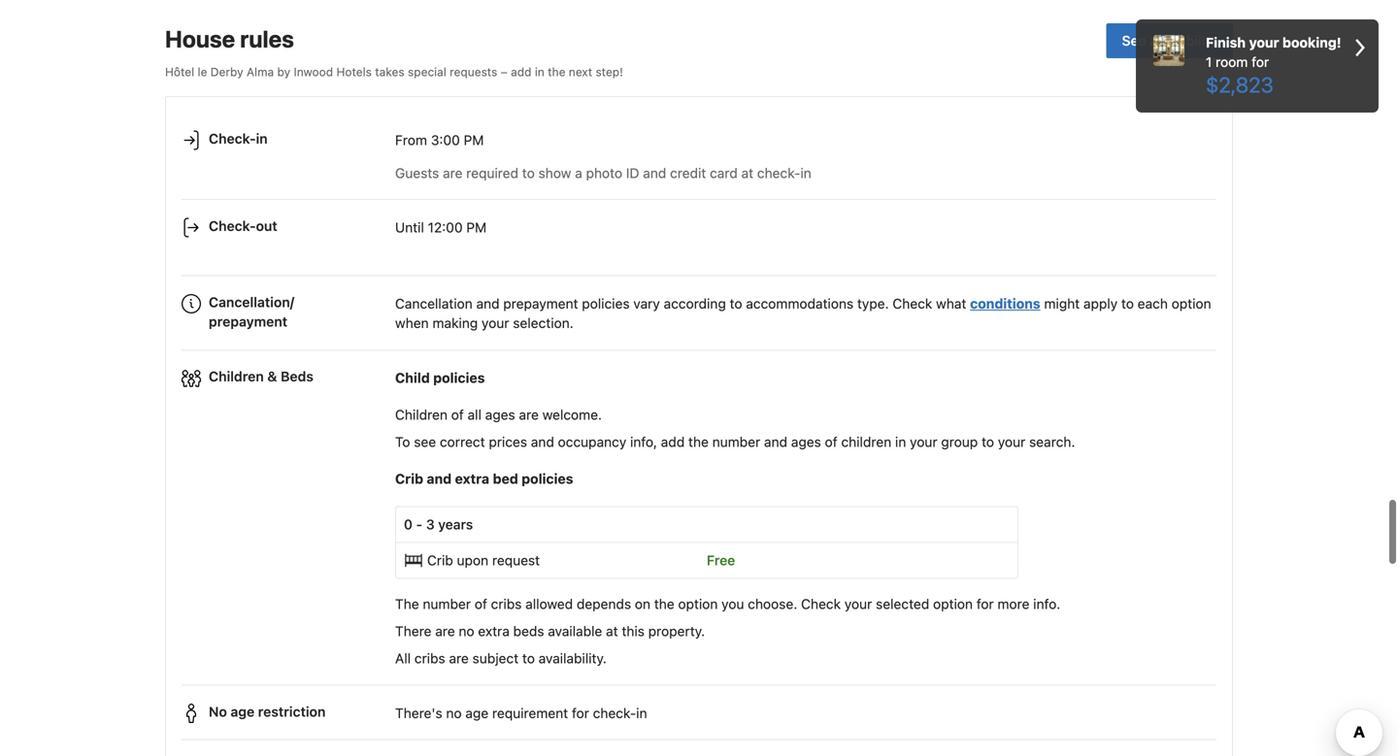 Task type: describe. For each thing, give the bounding box(es) containing it.
for inside finish your booking! 1 room for $2,823
[[1252, 54, 1269, 70]]

option inside might apply to each option when making your selection.
[[1172, 296, 1211, 312]]

all cribs are subject to availability.
[[395, 651, 607, 667]]

children for children & beds
[[209, 369, 264, 385]]

room
[[1216, 54, 1248, 70]]

apply
[[1084, 296, 1118, 312]]

might apply to each option when making your selection.
[[395, 296, 1211, 331]]

hôtel le derby alma by inwood hotels takes special requests – add in the next step!
[[165, 65, 623, 79]]

to inside might apply to each option when making your selection.
[[1121, 296, 1134, 312]]

there's
[[395, 705, 442, 721]]

and right prices
[[531, 434, 554, 450]]

your left search.
[[998, 434, 1026, 450]]

0 horizontal spatial check-
[[593, 705, 636, 721]]

see
[[1122, 33, 1146, 49]]

all
[[395, 651, 411, 667]]

finish
[[1206, 34, 1246, 50]]

group
[[941, 434, 978, 450]]

required
[[466, 165, 519, 181]]

each
[[1138, 296, 1168, 312]]

the
[[395, 596, 419, 612]]

prepayment inside cancellation/ prepayment
[[209, 313, 287, 330]]

1 vertical spatial extra
[[478, 624, 510, 640]]

le
[[198, 65, 207, 79]]

3
[[426, 517, 435, 533]]

accommodations
[[746, 296, 854, 312]]

0
[[404, 517, 413, 533]]

0 horizontal spatial add
[[511, 65, 532, 79]]

to right according
[[730, 296, 742, 312]]

years
[[438, 517, 473, 533]]

0 horizontal spatial policies
[[433, 370, 485, 386]]

check-out
[[209, 218, 277, 234]]

there's no age requirement for check-in
[[395, 705, 647, 721]]

making
[[432, 315, 478, 331]]

in down this
[[636, 705, 647, 721]]

0 vertical spatial the
[[548, 65, 566, 79]]

to left show
[[522, 165, 535, 181]]

correct
[[440, 434, 485, 450]]

available
[[548, 624, 602, 640]]

0 vertical spatial check
[[893, 296, 932, 312]]

child policies
[[395, 370, 485, 386]]

all
[[468, 407, 482, 423]]

see availability button
[[1106, 23, 1233, 58]]

card
[[710, 165, 738, 181]]

and up "making"
[[476, 296, 500, 312]]

choose.
[[748, 596, 797, 612]]

according
[[664, 296, 726, 312]]

request
[[492, 553, 540, 569]]

next
[[569, 65, 592, 79]]

search.
[[1029, 434, 1075, 450]]

takes
[[375, 65, 405, 79]]

0 vertical spatial extra
[[455, 471, 489, 487]]

1 horizontal spatial prepayment
[[503, 296, 578, 312]]

conditions
[[970, 296, 1041, 312]]

occupancy
[[558, 434, 626, 450]]

1 vertical spatial of
[[825, 434, 838, 450]]

1 horizontal spatial number
[[712, 434, 760, 450]]

in right card
[[800, 165, 811, 181]]

2 vertical spatial policies
[[522, 471, 573, 487]]

0 horizontal spatial at
[[606, 624, 618, 640]]

your left "group"
[[910, 434, 938, 450]]

this
[[622, 624, 645, 640]]

free
[[707, 553, 735, 569]]

selection.
[[513, 315, 574, 331]]

alma
[[247, 65, 274, 79]]

show
[[538, 165, 571, 181]]

and right id
[[643, 165, 666, 181]]

by
[[277, 65, 290, 79]]

conditions link
[[970, 296, 1041, 312]]

when
[[395, 315, 429, 331]]

info,
[[630, 434, 657, 450]]

to down beds
[[522, 651, 535, 667]]

1 horizontal spatial cribs
[[491, 596, 522, 612]]

to
[[395, 434, 410, 450]]

0 horizontal spatial option
[[678, 596, 718, 612]]

1 horizontal spatial of
[[475, 596, 487, 612]]

&
[[267, 369, 277, 385]]

0 horizontal spatial age
[[231, 704, 255, 720]]

check- for in
[[209, 130, 256, 146]]

no age restriction
[[209, 704, 326, 720]]

your inside might apply to each option when making your selection.
[[482, 315, 509, 331]]

from 3:00 pm
[[395, 132, 484, 148]]

from
[[395, 132, 427, 148]]

12:00 pm
[[428, 219, 487, 235]]

requests
[[450, 65, 497, 79]]

crib for crib upon request
[[427, 553, 453, 569]]

step!
[[596, 65, 623, 79]]

1 horizontal spatial for
[[977, 596, 994, 612]]

id
[[626, 165, 639, 181]]

until
[[395, 219, 424, 235]]

and down see
[[427, 471, 452, 487]]

0 vertical spatial policies
[[582, 296, 630, 312]]

your left selected
[[845, 596, 872, 612]]

special
[[408, 65, 446, 79]]

children
[[841, 434, 891, 450]]

in right –
[[535, 65, 544, 79]]

booking!
[[1283, 34, 1341, 50]]

finish your booking! 1 room for $2,823
[[1206, 34, 1341, 97]]

vary
[[633, 296, 660, 312]]

2 horizontal spatial the
[[688, 434, 709, 450]]

1 horizontal spatial add
[[661, 434, 685, 450]]

property.
[[648, 624, 705, 640]]



Task type: locate. For each thing, give the bounding box(es) containing it.
cancellation and prepayment policies vary according to accommodations type. check what conditions
[[395, 296, 1041, 312]]

2 horizontal spatial of
[[825, 434, 838, 450]]

in
[[535, 65, 544, 79], [256, 130, 268, 146], [800, 165, 811, 181], [895, 434, 906, 450], [636, 705, 647, 721]]

out
[[256, 218, 277, 234]]

check right the choose.
[[801, 596, 841, 612]]

extra left bed
[[455, 471, 489, 487]]

1 vertical spatial check-
[[209, 218, 256, 234]]

option right 'each'
[[1172, 296, 1211, 312]]

add right info,
[[661, 434, 685, 450]]

number right the
[[423, 596, 471, 612]]

rules
[[240, 25, 294, 52]]

see
[[414, 434, 436, 450]]

option
[[1172, 296, 1211, 312], [678, 596, 718, 612], [933, 596, 973, 612]]

1 horizontal spatial check-
[[757, 165, 800, 181]]

1 horizontal spatial check
[[893, 296, 932, 312]]

2 vertical spatial of
[[475, 596, 487, 612]]

the right on
[[654, 596, 674, 612]]

crib left upon
[[427, 553, 453, 569]]

for right requirement
[[572, 705, 589, 721]]

0 vertical spatial check-
[[209, 130, 256, 146]]

type.
[[857, 296, 889, 312]]

the
[[548, 65, 566, 79], [688, 434, 709, 450], [654, 596, 674, 612]]

0 vertical spatial at
[[741, 165, 753, 181]]

option up property.
[[678, 596, 718, 612]]

0 horizontal spatial crib
[[395, 471, 423, 487]]

no
[[209, 704, 227, 720]]

2 horizontal spatial for
[[1252, 54, 1269, 70]]

you
[[722, 596, 744, 612]]

photo
[[586, 165, 622, 181]]

2 vertical spatial for
[[572, 705, 589, 721]]

prices
[[489, 434, 527, 450]]

your right finish
[[1249, 34, 1279, 50]]

cribs
[[491, 596, 522, 612], [414, 651, 445, 667]]

on
[[635, 596, 651, 612]]

a
[[575, 165, 582, 181]]

requirement
[[492, 705, 568, 721]]

there
[[395, 624, 432, 640]]

are left subject
[[449, 651, 469, 667]]

prepayment down cancellation/
[[209, 313, 287, 330]]

1 vertical spatial ages
[[791, 434, 821, 450]]

1 vertical spatial check-
[[593, 705, 636, 721]]

might
[[1044, 296, 1080, 312]]

policies right bed
[[522, 471, 573, 487]]

see availability
[[1122, 33, 1218, 49]]

2 horizontal spatial policies
[[582, 296, 630, 312]]

0 horizontal spatial number
[[423, 596, 471, 612]]

to
[[522, 165, 535, 181], [730, 296, 742, 312], [1121, 296, 1134, 312], [982, 434, 994, 450], [522, 651, 535, 667]]

2 check- from the top
[[209, 218, 256, 234]]

no up subject
[[459, 624, 474, 640]]

and left children
[[764, 434, 787, 450]]

children up see
[[395, 407, 448, 423]]

in right children
[[895, 434, 906, 450]]

restriction
[[258, 704, 326, 720]]

0 horizontal spatial of
[[451, 407, 464, 423]]

1 vertical spatial add
[[661, 434, 685, 450]]

at left this
[[606, 624, 618, 640]]

1 vertical spatial for
[[977, 596, 994, 612]]

cancellation/
[[209, 294, 294, 310]]

1 vertical spatial at
[[606, 624, 618, 640]]

selected
[[876, 596, 929, 612]]

no
[[459, 624, 474, 640], [446, 705, 462, 721]]

children for children of all ages are welcome.
[[395, 407, 448, 423]]

beds
[[281, 369, 313, 385]]

cancellation
[[395, 296, 473, 312]]

child
[[395, 370, 430, 386]]

1 vertical spatial check
[[801, 596, 841, 612]]

0 horizontal spatial the
[[548, 65, 566, 79]]

0 vertical spatial cribs
[[491, 596, 522, 612]]

policies
[[582, 296, 630, 312], [433, 370, 485, 386], [522, 471, 573, 487]]

house rules
[[165, 25, 294, 52]]

for
[[1252, 54, 1269, 70], [977, 596, 994, 612], [572, 705, 589, 721]]

add
[[511, 65, 532, 79], [661, 434, 685, 450]]

0 vertical spatial crib
[[395, 471, 423, 487]]

at
[[741, 165, 753, 181], [606, 624, 618, 640]]

1 vertical spatial number
[[423, 596, 471, 612]]

1 horizontal spatial the
[[654, 596, 674, 612]]

1 vertical spatial cribs
[[414, 651, 445, 667]]

welcome.
[[542, 407, 602, 423]]

hôtel
[[165, 65, 194, 79]]

1 check- from the top
[[209, 130, 256, 146]]

1 vertical spatial policies
[[433, 370, 485, 386]]

0 vertical spatial prepayment
[[503, 296, 578, 312]]

children
[[209, 369, 264, 385], [395, 407, 448, 423]]

0 horizontal spatial ages
[[485, 407, 515, 423]]

crib down to
[[395, 471, 423, 487]]

inwood
[[294, 65, 333, 79]]

policies left 'vary'
[[582, 296, 630, 312]]

cancellation/ prepayment
[[209, 294, 294, 330]]

0 vertical spatial check-
[[757, 165, 800, 181]]

depends
[[577, 596, 631, 612]]

1 horizontal spatial children
[[395, 407, 448, 423]]

1 vertical spatial the
[[688, 434, 709, 450]]

0 vertical spatial of
[[451, 407, 464, 423]]

rightchevron image
[[1355, 33, 1365, 62]]

0 vertical spatial for
[[1252, 54, 1269, 70]]

hotels
[[336, 65, 372, 79]]

1 vertical spatial children
[[395, 407, 448, 423]]

upon
[[457, 553, 489, 569]]

3:00 pm
[[431, 132, 484, 148]]

number right info,
[[712, 434, 760, 450]]

add right –
[[511, 65, 532, 79]]

1 horizontal spatial ages
[[791, 434, 821, 450]]

guests are required to show a photo id and credit card at check-in
[[395, 165, 811, 181]]

info.
[[1033, 596, 1060, 612]]

guests
[[395, 165, 439, 181]]

children & beds
[[209, 369, 313, 385]]

check- for out
[[209, 218, 256, 234]]

are
[[443, 165, 463, 181], [519, 407, 539, 423], [435, 624, 455, 640], [449, 651, 469, 667]]

0 vertical spatial children
[[209, 369, 264, 385]]

until 12:00 pm
[[395, 219, 487, 235]]

1 horizontal spatial option
[[933, 596, 973, 612]]

of down crib upon request
[[475, 596, 487, 612]]

0 horizontal spatial for
[[572, 705, 589, 721]]

children left &
[[209, 369, 264, 385]]

crib for crib and extra bed policies
[[395, 471, 423, 487]]

check- up cancellation/
[[209, 218, 256, 234]]

subject
[[472, 651, 519, 667]]

in down alma
[[256, 130, 268, 146]]

for right 'room' at the right of page
[[1252, 54, 1269, 70]]

check
[[893, 296, 932, 312], [801, 596, 841, 612]]

to left 'each'
[[1121, 296, 1134, 312]]

0 horizontal spatial check
[[801, 596, 841, 612]]

number
[[712, 434, 760, 450], [423, 596, 471, 612]]

cribs right all
[[414, 651, 445, 667]]

2 horizontal spatial option
[[1172, 296, 1211, 312]]

children of all ages are welcome.
[[395, 407, 602, 423]]

0 - 3 years
[[404, 517, 473, 533]]

crib and extra bed policies
[[395, 471, 573, 487]]

to see correct prices and occupancy info, add the number and ages of children in your group to your search.
[[395, 434, 1075, 450]]

the left next
[[548, 65, 566, 79]]

extra up subject
[[478, 624, 510, 640]]

1 vertical spatial no
[[446, 705, 462, 721]]

crib upon request
[[427, 553, 540, 569]]

1 horizontal spatial age
[[465, 705, 489, 721]]

are down 3:00 pm
[[443, 165, 463, 181]]

of left children
[[825, 434, 838, 450]]

1 horizontal spatial at
[[741, 165, 753, 181]]

cribs up beds
[[491, 596, 522, 612]]

0 vertical spatial number
[[712, 434, 760, 450]]

to right "group"
[[982, 434, 994, 450]]

-
[[416, 517, 422, 533]]

1
[[1206, 54, 1212, 70]]

check- right card
[[757, 165, 800, 181]]

are up prices
[[519, 407, 539, 423]]

1 horizontal spatial policies
[[522, 471, 573, 487]]

$2,823
[[1206, 72, 1274, 97]]

1 vertical spatial prepayment
[[209, 313, 287, 330]]

2 vertical spatial the
[[654, 596, 674, 612]]

the right info,
[[688, 434, 709, 450]]

for left more
[[977, 596, 994, 612]]

ages right all at the left of page
[[485, 407, 515, 423]]

1 horizontal spatial crib
[[427, 553, 453, 569]]

0 horizontal spatial children
[[209, 369, 264, 385]]

credit
[[670, 165, 706, 181]]

check- down derby
[[209, 130, 256, 146]]

0 vertical spatial ages
[[485, 407, 515, 423]]

at right card
[[741, 165, 753, 181]]

check left what
[[893, 296, 932, 312]]

0 vertical spatial add
[[511, 65, 532, 79]]

more
[[998, 596, 1030, 612]]

prepayment
[[503, 296, 578, 312], [209, 313, 287, 330]]

are right there
[[435, 624, 455, 640]]

house
[[165, 25, 235, 52]]

age right no
[[231, 704, 255, 720]]

allowed
[[525, 596, 573, 612]]

prepayment up the selection.
[[503, 296, 578, 312]]

and
[[643, 165, 666, 181], [476, 296, 500, 312], [531, 434, 554, 450], [764, 434, 787, 450], [427, 471, 452, 487]]

check- down availability.
[[593, 705, 636, 721]]

age left requirement
[[465, 705, 489, 721]]

your inside finish your booking! 1 room for $2,823
[[1249, 34, 1279, 50]]

bed
[[493, 471, 518, 487]]

option right selected
[[933, 596, 973, 612]]

1 vertical spatial crib
[[427, 553, 453, 569]]

no right there's
[[446, 705, 462, 721]]

0 horizontal spatial prepayment
[[209, 313, 287, 330]]

ages left children
[[791, 434, 821, 450]]

0 horizontal spatial cribs
[[414, 651, 445, 667]]

your right "making"
[[482, 315, 509, 331]]

of left all at the left of page
[[451, 407, 464, 423]]

availability.
[[539, 651, 607, 667]]

the number of cribs allowed depends on the option you choose. check your selected option for more info.
[[395, 596, 1060, 612]]

availability
[[1150, 33, 1218, 49]]

policies up all at the left of page
[[433, 370, 485, 386]]

derby
[[210, 65, 243, 79]]

0 vertical spatial no
[[459, 624, 474, 640]]



Task type: vqa. For each thing, say whether or not it's contained in the screenshot.
21 option's the 21
no



